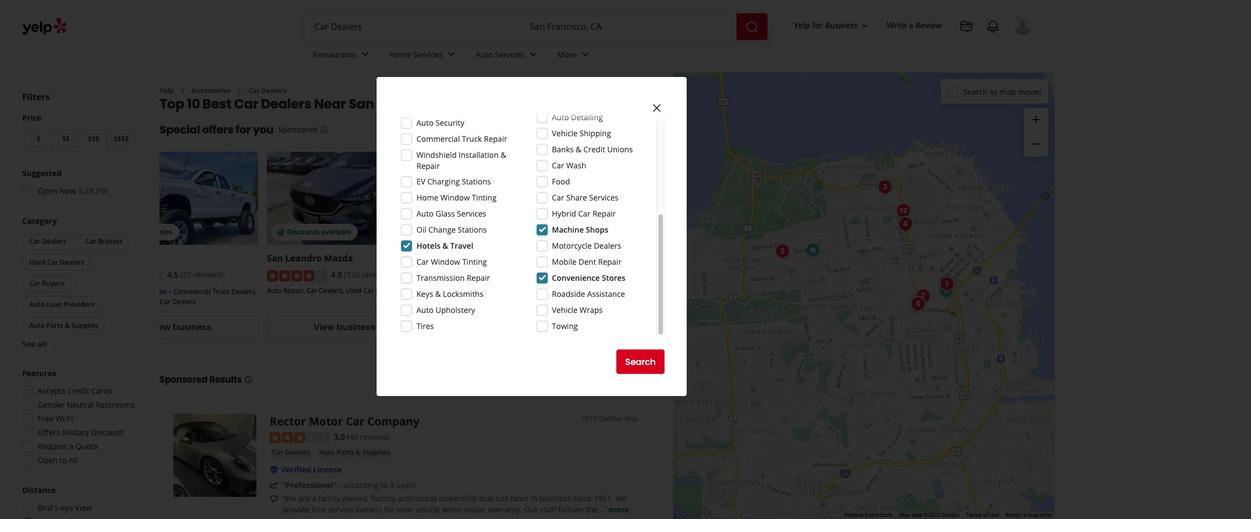 Task type: locate. For each thing, give the bounding box(es) containing it.
has
[[496, 493, 509, 504]]

1 vertical spatial yelp
[[160, 86, 174, 95]]

dealership
[[439, 493, 477, 504]]

license
[[142, 287, 167, 296], [634, 287, 658, 296], [313, 464, 342, 475]]

stations down stores
[[595, 297, 620, 306]]

2 view business from the left
[[314, 321, 375, 334]]

car down 'hotels'
[[417, 257, 429, 267]]

1 vertical spatial car dealers link
[[270, 447, 312, 458]]

3 star rating image
[[270, 432, 330, 443]]

0 horizontal spatial auto parts & supplies
[[29, 321, 98, 330]]

free estimates up clean air auto repair
[[615, 227, 664, 237]]

1 vertical spatial vehicle
[[552, 305, 578, 315]]

0 vertical spatial auto parts & supplies
[[29, 321, 98, 330]]

1 vertical spatial transmission
[[534, 286, 576, 295]]

2 horizontal spatial estimates
[[631, 227, 664, 237]]

0 horizontal spatial change
[[429, 224, 456, 235]]

view business down auto repair, smog check stations
[[641, 321, 703, 334]]

auto loan providers button
[[22, 296, 102, 313]]

24 chevron down v2 image inside home services link
[[445, 48, 458, 61]]

a
[[909, 20, 914, 31], [69, 441, 73, 452], [312, 493, 316, 504], [1024, 512, 1027, 518]]

oil down 3.1 star rating image
[[471, 286, 479, 295]]

0 horizontal spatial supplies
[[71, 321, 98, 330]]

windshield installation & repair
[[417, 150, 507, 171]]

assistance
[[587, 289, 625, 299]]

auto inside auto repair, smog check stations
[[665, 287, 680, 296]]

& inside group
[[65, 321, 70, 330]]

sponsored for sponsored results
[[160, 373, 208, 386]]

0 vertical spatial auto parts & supplies button
[[22, 317, 106, 334]]

16 verified v2 image
[[595, 287, 604, 296], [270, 465, 279, 474]]

to inside group
[[60, 455, 67, 465]]

vehicle
[[552, 128, 578, 139], [552, 305, 578, 315]]

for left business
[[812, 20, 823, 31]]

2 horizontal spatial 24 chevron down v2 image
[[527, 48, 540, 61]]

accepts credit cards
[[38, 386, 112, 396]]

1 24 chevron down v2 image from the left
[[358, 48, 372, 61]]

1 vertical spatial open
[[38, 455, 58, 465]]

3 24 chevron down v2 image from the left
[[527, 48, 540, 61]]

view business link down auto repair, smog check stations
[[595, 315, 750, 340]]

used inside button
[[29, 258, 46, 267]]

1 vertical spatial stations
[[458, 224, 487, 235]]

1 horizontal spatial commercial
[[417, 134, 460, 144]]

home window tinting
[[417, 192, 497, 203]]

truck inside search dialog
[[462, 134, 482, 144]]

a inside "we are a family owned, factory authorized dealership that has been in business since 1951. we provide free service loaners for your vehicle when under warranty. our staff follows the…"
[[312, 493, 316, 504]]

0 horizontal spatial verified license
[[114, 287, 167, 296]]

repair, left smog
[[682, 287, 703, 296]]

16 free estimates v2 image for clean
[[604, 228, 612, 237]]

& right installation
[[501, 150, 507, 160]]

verified license
[[114, 287, 167, 296], [606, 287, 658, 296], [281, 464, 342, 475]]

shops
[[586, 224, 609, 235]]

1 vertical spatial 16 info v2 image
[[320, 125, 329, 134]]

providers
[[64, 300, 94, 309]]

see
[[22, 338, 36, 349]]

hybrid car repair
[[552, 208, 616, 219]]

1 vertical spatial car dealers
[[29, 237, 66, 246]]

verified
[[114, 287, 140, 296], [606, 287, 632, 296], [281, 464, 311, 475]]

used down (120
[[346, 286, 362, 295]]

1 horizontal spatial dealers,
[[231, 287, 257, 296]]

16 free estimates v2 image
[[440, 228, 449, 237], [604, 228, 612, 237]]

repair inside windshield installation & repair
[[417, 161, 440, 171]]

$
[[37, 134, 40, 143]]

group containing suggested
[[19, 168, 137, 200]]

1 vertical spatial used
[[346, 286, 362, 295]]

parts for right auto parts & supplies button
[[337, 448, 354, 457]]

commercial up windshield
[[417, 134, 460, 144]]

1 vehicle from the top
[[552, 128, 578, 139]]

map left error
[[1028, 512, 1039, 518]]

0 vertical spatial san
[[349, 95, 374, 113]]

2 vertical spatial used
[[103, 297, 119, 306]]

3 view business from the left
[[478, 321, 539, 334]]

3 view business link from the left
[[431, 315, 586, 340]]

1 vertical spatial sponsored
[[160, 373, 208, 386]]

parts inside group
[[46, 321, 63, 330]]

view down the auto repair, car dealers, used car dealers
[[314, 321, 334, 334]]

transmission down convenience
[[534, 286, 576, 295]]

2 horizontal spatial free estimates
[[615, 227, 664, 237]]

buyside auto image
[[936, 273, 958, 295], [936, 273, 958, 295]]

16 chevron down v2 image
[[860, 21, 869, 30]]

1 horizontal spatial yelp
[[794, 20, 810, 31]]

motorcycle
[[552, 240, 592, 251]]

repair down windshield
[[417, 161, 440, 171]]

vehicle for vehicle wraps
[[552, 305, 578, 315]]

0 vertical spatial change
[[429, 224, 456, 235]]

None search field
[[306, 13, 770, 40]]

hotels
[[417, 240, 441, 251]]

to left 3
[[381, 480, 388, 490]]

view business for aamco transmissions & total car care
[[478, 321, 539, 334]]

24 chevron down v2 image inside restaurants link
[[358, 48, 372, 61]]

wi-
[[56, 413, 67, 424]]

map
[[899, 512, 910, 518]]

gender
[[38, 399, 65, 410]]

aamco
[[431, 252, 464, 264]]

car dealers inside group
[[29, 237, 66, 246]]

san right near
[[349, 95, 374, 113]]

view business
[[150, 321, 211, 334], [314, 321, 375, 334], [478, 321, 539, 334], [641, 321, 703, 334]]

motorcycle dealers
[[552, 240, 621, 251]]

truck for dealers,
[[213, 287, 230, 296]]

0 vertical spatial map
[[1000, 86, 1016, 97]]

1 horizontal spatial 4.5 star rating image
[[595, 270, 655, 281]]

1 horizontal spatial transmission
[[534, 286, 576, 295]]

loaners
[[355, 504, 382, 515]]

0 horizontal spatial used
[[29, 258, 46, 267]]

tinting
[[472, 192, 497, 203], [462, 257, 487, 267]]

& right banks
[[576, 144, 582, 155]]

3 free estimates link from the left
[[595, 152, 750, 245]]

1 horizontal spatial search
[[963, 86, 988, 97]]

in
[[531, 493, 538, 504]]

1 vertical spatial tinting
[[462, 257, 487, 267]]

24 chevron down v2 image
[[358, 48, 372, 61], [445, 48, 458, 61], [527, 48, 540, 61]]

dealers inside commercial truck dealers, used car dealers, car dealers
[[172, 297, 196, 306]]

16 info v2 image down near
[[320, 125, 329, 134]]

locksmiths
[[443, 289, 484, 299]]

roadside assistance
[[552, 289, 625, 299]]

1 estimates from the left
[[139, 227, 172, 237]]

estimates up clean air auto repair
[[631, 227, 664, 237]]

car dealers link
[[249, 86, 287, 95], [270, 447, 312, 458]]

24 chevron down v2 image inside auto services link
[[527, 48, 540, 61]]

change inside auto repair, oil change stations, transmission repair
[[481, 286, 504, 295]]

4 view business from the left
[[641, 321, 703, 334]]

tinting for car window tinting
[[462, 257, 487, 267]]

0 horizontal spatial transmission
[[417, 273, 465, 283]]

san francisco honda image
[[894, 213, 917, 235]]

$ button
[[24, 130, 52, 147]]

car dealers down 3 star rating image
[[272, 448, 310, 457]]

16 free estimates v2 image up hotels & travel
[[440, 228, 449, 237]]

0 horizontal spatial truck
[[213, 287, 230, 296]]

2 vehicle from the top
[[552, 305, 578, 315]]

vehicle up towing
[[552, 305, 578, 315]]

home
[[389, 49, 411, 60], [417, 192, 439, 203]]

oil up 'hotels'
[[417, 224, 427, 235]]

a for report
[[1024, 512, 1027, 518]]

16 speech v2 image
[[270, 495, 279, 504]]

free estimates for clean
[[615, 227, 664, 237]]

royal auto group of san francisco image
[[907, 293, 929, 315]]

car down 4.5
[[160, 297, 170, 306]]

window for car
[[431, 257, 460, 267]]

dealers down the (27
[[172, 297, 196, 306]]

2 view business link from the left
[[267, 315, 422, 340]]

0 horizontal spatial map
[[1000, 86, 1016, 97]]

zoom out image
[[1030, 138, 1043, 151]]

view business down the auto repair, car dealers, used car dealers
[[314, 321, 375, 334]]

way
[[624, 414, 638, 423]]

credit inside group
[[68, 386, 89, 396]]

16 discount available v2 image
[[276, 228, 285, 237]]

suggested
[[22, 168, 62, 178]]

0 vertical spatial parts
[[46, 321, 63, 330]]

truck inside commercial truck dealers, used car dealers, car dealers
[[213, 287, 230, 296]]

1 free estimates link from the left
[[103, 152, 258, 245]]

hybrid
[[552, 208, 576, 219]]

0 horizontal spatial search
[[625, 355, 656, 368]]

0 vertical spatial sponsored
[[278, 124, 318, 135]]

0 horizontal spatial 16 free estimates v2 image
[[440, 228, 449, 237]]

window down ev charging stations
[[441, 192, 470, 203]]

google image
[[676, 505, 713, 519]]

reviews) right (40
[[360, 431, 390, 442]]

truck down 4.5 (27 reviews)
[[213, 287, 230, 296]]

car brokers button
[[78, 233, 130, 250]]

auto parts & supplies inside group
[[29, 321, 98, 330]]

0 horizontal spatial estimates
[[139, 227, 172, 237]]

free estimates up travel at the top
[[451, 227, 500, 237]]

car up (40
[[346, 414, 365, 429]]

free right shops
[[615, 227, 629, 237]]

for left 'you'
[[236, 122, 251, 138]]

2 estimates from the left
[[467, 227, 500, 237]]

view business link for san leandro mazda
[[267, 315, 422, 340]]

4.5 star rating image
[[103, 270, 163, 281], [595, 270, 655, 281]]

a inside group
[[69, 441, 73, 452]]

auto inside 'button'
[[29, 300, 45, 309]]

0 vertical spatial 16 verified v2 image
[[595, 287, 604, 296]]

motor
[[309, 414, 343, 429]]

car up buyers
[[47, 258, 58, 267]]

yelp left business
[[794, 20, 810, 31]]

16 info v2 image down business categories element in the top of the page
[[643, 102, 652, 110]]

4.5 star rating image down air
[[595, 270, 655, 281]]

verified license button for rightmost 16 verified v2 icon
[[606, 286, 658, 296]]

open for open to all
[[38, 455, 58, 465]]

1 horizontal spatial estimates
[[467, 227, 500, 237]]

1 horizontal spatial to
[[381, 480, 388, 490]]

business down auto repair, oil change stations, transmission repair
[[501, 321, 539, 334]]

4 star rating image
[[267, 270, 327, 281]]

sponsored for sponsored
[[278, 124, 318, 135]]

16 info v2 image
[[643, 102, 652, 110], [320, 125, 329, 134], [244, 375, 253, 384]]

1 vertical spatial credit
[[68, 386, 89, 396]]

0 horizontal spatial for
[[236, 122, 251, 138]]

rector
[[270, 414, 306, 429]]

offers
[[38, 427, 60, 438]]

estimates up travel at the top
[[467, 227, 500, 237]]

0 horizontal spatial 4.5 star rating image
[[103, 270, 163, 281]]

car dealers link right 16 chevron right v2 image
[[249, 86, 287, 95]]

$$$
[[88, 134, 99, 143]]

2 vertical spatial car dealers
[[272, 448, 310, 457]]

san leandro mazda
[[267, 252, 353, 264]]

a right the write
[[909, 20, 914, 31]]

view down auto repair, oil change stations, transmission repair
[[478, 321, 498, 334]]

business categories element
[[304, 40, 1033, 72]]

free
[[312, 504, 326, 515]]

free estimates link for clean
[[595, 152, 750, 245]]

a up all
[[69, 441, 73, 452]]

quote
[[75, 441, 98, 452]]

car wash
[[552, 160, 586, 171]]

repair up auto repair, smog check stations
[[661, 252, 689, 264]]

san francisco toyota image
[[892, 200, 914, 222]]

business
[[173, 321, 211, 334], [337, 321, 375, 334], [501, 321, 539, 334], [664, 321, 703, 334], [540, 493, 571, 504]]

1 horizontal spatial repair,
[[447, 286, 469, 295]]

car dealers button down 3 star rating image
[[270, 447, 312, 458]]

dent
[[579, 257, 596, 267]]

reviews) for 3.0 (40 reviews)
[[360, 431, 390, 442]]

estimates
[[139, 227, 172, 237], [467, 227, 500, 237], [631, 227, 664, 237]]

1 horizontal spatial verified license button
[[281, 464, 342, 475]]

1 horizontal spatial parts
[[337, 448, 354, 457]]

0 vertical spatial 16 info v2 image
[[643, 102, 652, 110]]

1 vertical spatial home
[[417, 192, 439, 203]]

0 horizontal spatial 16 verified v2 image
[[270, 465, 279, 474]]

home up francisco,
[[389, 49, 411, 60]]

home inside search dialog
[[417, 192, 439, 203]]

1 16 free estimates v2 image from the left
[[440, 228, 449, 237]]

zoom in image
[[1030, 113, 1043, 126]]

& inside windshield installation & repair
[[501, 150, 507, 160]]

repair, down 4 star rating image
[[283, 286, 305, 295]]

ion cars image
[[874, 176, 896, 198]]

0 vertical spatial used
[[29, 258, 46, 267]]

group
[[1024, 108, 1049, 157], [19, 168, 137, 200], [20, 216, 137, 350], [19, 368, 137, 469]]

repair, inside auto repair, oil change stations, transmission repair
[[447, 286, 469, 295]]

business up staff
[[540, 493, 571, 504]]

1 horizontal spatial 16 verified v2 image
[[595, 287, 604, 296]]

1 horizontal spatial free estimates link
[[431, 152, 586, 245]]

repair, down transmission repair
[[447, 286, 469, 295]]

truck for repair
[[462, 134, 482, 144]]

24 chevron down v2 image right auto services
[[527, 48, 540, 61]]

auto inside business categories element
[[476, 49, 493, 60]]

used car dealers
[[29, 258, 84, 267]]

1 horizontal spatial 16 info v2 image
[[320, 125, 329, 134]]

0 vertical spatial home
[[389, 49, 411, 60]]

4 view business link from the left
[[595, 315, 750, 340]]

verified license button for the bottommost 16 verified v2 icon
[[281, 464, 342, 475]]

1 vertical spatial san
[[267, 252, 283, 264]]

car right best on the top of page
[[234, 95, 258, 113]]

san francisco toyota image
[[771, 240, 794, 263]]

0 vertical spatial vehicle
[[552, 128, 578, 139]]

for inside button
[[812, 20, 823, 31]]

change inside search dialog
[[429, 224, 456, 235]]

car left 'brokers'
[[85, 237, 96, 246]]

view for clean air auto repair
[[641, 321, 662, 334]]

supplies down 3.0 (40 reviews)
[[363, 448, 390, 457]]

2 vertical spatial for
[[384, 504, 395, 515]]

report
[[1006, 512, 1022, 518]]

view business down auto repair, oil change stations, transmission repair
[[478, 321, 539, 334]]

repair up installation
[[484, 134, 507, 144]]

option group
[[19, 485, 137, 519]]

window down hotels & travel
[[431, 257, 460, 267]]

keys
[[417, 289, 433, 299]]

0 vertical spatial car dealers link
[[249, 86, 287, 95]]

warranty.
[[488, 504, 522, 515]]

repair, inside auto repair, smog check stations
[[682, 287, 703, 296]]

sponsored left results
[[160, 373, 208, 386]]

all
[[38, 338, 47, 349]]

0 vertical spatial tinting
[[472, 192, 497, 203]]

used inside commercial truck dealers, used car dealers, car dealers
[[103, 297, 119, 306]]

estimates up 4.5
[[139, 227, 172, 237]]

commercial down 4.5 (27 reviews)
[[174, 287, 211, 296]]

san down 16 discount available v2 icon
[[267, 252, 283, 264]]

stations
[[462, 176, 491, 187], [458, 224, 487, 235], [595, 297, 620, 306]]

business down commercial truck dealers, used car dealers, car dealers
[[173, 321, 211, 334]]

commercial for repair
[[417, 134, 460, 144]]

credit up neutral
[[68, 386, 89, 396]]

1 vertical spatial auto parts & supplies button
[[317, 447, 393, 458]]

window for home
[[441, 192, 470, 203]]

1 horizontal spatial change
[[481, 286, 504, 295]]

2 free estimates link from the left
[[431, 152, 586, 245]]

1 horizontal spatial auto parts & supplies
[[319, 448, 390, 457]]

vehicle
[[415, 504, 440, 515]]

0 vertical spatial yelp
[[794, 20, 810, 31]]

car dealers
[[249, 86, 287, 95], [29, 237, 66, 246], [272, 448, 310, 457]]

neutral
[[67, 399, 94, 410]]

sponsored
[[278, 124, 318, 135], [160, 373, 208, 386]]

©2023
[[924, 512, 941, 518]]

view business link down commercial truck dealers, used car dealers, car dealers
[[103, 315, 258, 340]]

1 horizontal spatial used
[[103, 297, 119, 306]]

2 vertical spatial stations
[[595, 297, 620, 306]]

0 horizontal spatial oil
[[417, 224, 427, 235]]

yelp link
[[160, 86, 174, 95]]

provide
[[282, 504, 310, 515]]

auto glass services
[[417, 208, 486, 219]]

0 vertical spatial car dealers button
[[22, 233, 74, 250]]

2 16 free estimates v2 image from the left
[[604, 228, 612, 237]]

stations for ev charging stations
[[462, 176, 491, 187]]

services inside auto services link
[[495, 49, 524, 60]]

business for aamco transmissions & total car care
[[501, 321, 539, 334]]

0 vertical spatial commercial
[[417, 134, 460, 144]]

sponsored right 'you'
[[278, 124, 318, 135]]

0 horizontal spatial free estimates
[[123, 227, 172, 237]]

1 vertical spatial parts
[[337, 448, 354, 457]]

0 horizontal spatial commercial
[[174, 287, 211, 296]]

free estimates link for aamco
[[431, 152, 586, 245]]

1 vertical spatial 16 verified v2 image
[[270, 465, 279, 474]]

verified license button
[[114, 286, 167, 296], [606, 286, 658, 296], [281, 464, 342, 475]]

0 horizontal spatial free estimates link
[[103, 152, 258, 245]]

yelp left 16 chevron right v2 icon on the top of the page
[[160, 86, 174, 95]]

2 24 chevron down v2 image from the left
[[445, 48, 458, 61]]

dealers inside search dialog
[[594, 240, 621, 251]]

1 horizontal spatial map
[[1028, 512, 1039, 518]]

projects image
[[960, 20, 973, 33]]

yelp inside button
[[794, 20, 810, 31]]

1 view business link from the left
[[103, 315, 258, 340]]

1 horizontal spatial credit
[[584, 144, 605, 155]]

16 info v2 image for special offers for you
[[320, 125, 329, 134]]

upholstery
[[436, 305, 475, 315]]

search inside button
[[625, 355, 656, 368]]

window
[[441, 192, 470, 203], [431, 257, 460, 267]]

auto left loan
[[29, 300, 45, 309]]

view for aamco transmissions & total car care
[[478, 321, 498, 334]]

24 chevron down v2 image right 'home services'
[[445, 48, 458, 61]]

car up food
[[552, 160, 564, 171]]

transmission up keys & locksmiths
[[417, 273, 465, 283]]

0 vertical spatial search
[[963, 86, 988, 97]]

shipping
[[580, 128, 611, 139]]

repair up locksmiths at the bottom left of page
[[467, 273, 490, 283]]

business
[[825, 20, 858, 31]]

care
[[583, 252, 603, 264]]

0 vertical spatial for
[[812, 20, 823, 31]]

previous image
[[611, 123, 625, 137]]

0 horizontal spatial home
[[389, 49, 411, 60]]

0 horizontal spatial dealers,
[[133, 297, 158, 306]]

3 free estimates from the left
[[615, 227, 664, 237]]

2 free estimates from the left
[[451, 227, 500, 237]]

commercial inside commercial truck dealers, used car dealers, car dealers
[[174, 287, 211, 296]]

1 horizontal spatial oil
[[471, 286, 479, 295]]

reviews) right the (27
[[193, 269, 223, 280]]

search dialog
[[0, 0, 1252, 519]]

24 chevron down v2 image right restaurants
[[358, 48, 372, 61]]

0 horizontal spatial repair,
[[283, 286, 305, 295]]

services
[[413, 49, 443, 60], [495, 49, 524, 60], [589, 192, 619, 203], [457, 208, 486, 219]]

map region
[[591, 0, 1159, 519]]

0 horizontal spatial car dealers button
[[22, 233, 74, 250]]

1 open from the top
[[38, 186, 58, 196]]

car down "category"
[[29, 237, 40, 246]]

0 vertical spatial truck
[[462, 134, 482, 144]]

auto parts & supplies button down (40
[[317, 447, 393, 458]]

24 chevron down v2 image for restaurants
[[358, 48, 372, 61]]

auto down transmission repair
[[431, 286, 445, 295]]

free estimates link
[[103, 152, 258, 245], [431, 152, 586, 245], [595, 152, 750, 245]]

automotive link
[[192, 86, 231, 95]]

buyers
[[42, 279, 64, 288]]

supplies
[[71, 321, 98, 330], [363, 448, 390, 457]]

0 horizontal spatial yelp
[[160, 86, 174, 95]]

truck up installation
[[462, 134, 482, 144]]

stations up travel at the top
[[458, 224, 487, 235]]

3 estimates from the left
[[631, 227, 664, 237]]

mobile
[[552, 257, 577, 267]]

estimates for aamco
[[467, 227, 500, 237]]

1 vertical spatial window
[[431, 257, 460, 267]]

home inside business categories element
[[389, 49, 411, 60]]

stations for oil change stations
[[458, 224, 487, 235]]

banks & credit unions
[[552, 144, 633, 155]]

repair, for transmissions
[[447, 286, 469, 295]]

1 vertical spatial for
[[236, 122, 251, 138]]

commercial inside search dialog
[[417, 134, 460, 144]]

2 horizontal spatial for
[[812, 20, 823, 31]]

vehicle shipping
[[552, 128, 611, 139]]

commercial
[[417, 134, 460, 144], [174, 287, 211, 296]]

0 horizontal spatial credit
[[68, 386, 89, 396]]

business down the auto repair, car dealers, used car dealers
[[337, 321, 375, 334]]

view business link for aamco transmissions & total car care
[[431, 315, 586, 340]]

business down auto repair, smog check stations
[[664, 321, 703, 334]]

option group containing distance
[[19, 485, 137, 519]]

auto inside auto repair, oil change stations, transmission repair
[[431, 286, 445, 295]]

& left total
[[532, 252, 539, 264]]

home services
[[389, 49, 443, 60]]

car dealers button down "category"
[[22, 233, 74, 250]]

1 horizontal spatial free estimates
[[451, 227, 500, 237]]

transmission inside auto repair, oil change stations, transmission repair
[[534, 286, 576, 295]]

"professional" - according to 3 users
[[282, 480, 416, 490]]

open down request
[[38, 455, 58, 465]]

2 open from the top
[[38, 455, 58, 465]]

verified down stores
[[606, 287, 632, 296]]

free up travel at the top
[[451, 227, 465, 237]]

auto parts & supplies down (40
[[319, 448, 390, 457]]

auto parts & supplies for the top auto parts & supplies button
[[29, 321, 98, 330]]

battery roadie image
[[934, 277, 956, 299]]

4.5 star rating image left 4.5
[[103, 270, 163, 281]]

car brokers
[[85, 237, 123, 246]]

0 vertical spatial transmission
[[417, 273, 465, 283]]

view business link down the auto repair, car dealers, used car dealers
[[267, 315, 422, 340]]

change up hotels & travel
[[429, 224, 456, 235]]

pm
[[96, 186, 107, 196]]



Task type: describe. For each thing, give the bounding box(es) containing it.
search image
[[745, 20, 759, 34]]

car down the 4.0 (120 reviews)
[[363, 286, 374, 295]]

2 horizontal spatial verified license
[[606, 287, 658, 296]]

3.0 (40 reviews)
[[334, 431, 390, 442]]

car dealers for car dealers button to the right
[[272, 448, 310, 457]]

category
[[22, 216, 57, 226]]

2 horizontal spatial used
[[346, 286, 362, 295]]

0 vertical spatial car dealers
[[249, 86, 287, 95]]

as
[[990, 86, 998, 97]]

auto security
[[417, 117, 465, 128]]

owned,
[[342, 493, 369, 504]]

search for search
[[625, 355, 656, 368]]

2 horizontal spatial verified
[[606, 287, 632, 296]]

repair up shops
[[593, 208, 616, 219]]

auto down 4 star rating image
[[267, 286, 282, 295]]

clean
[[595, 252, 619, 264]]

factory
[[371, 493, 396, 504]]

company
[[367, 414, 420, 429]]

auto up vehicle shipping
[[552, 112, 569, 122]]

dealers up 'you'
[[261, 95, 311, 113]]

authorized
[[398, 493, 437, 504]]

keyboard shortcuts button
[[845, 511, 893, 519]]

more
[[558, 49, 577, 60]]

1010 cadillac way
[[582, 414, 638, 423]]

business for clean air auto repair
[[664, 321, 703, 334]]

tinting for home window tinting
[[472, 192, 497, 203]]

view business link for clean air auto repair
[[595, 315, 750, 340]]

are
[[298, 493, 310, 504]]

fi
[[67, 413, 73, 424]]

"professional"
[[282, 480, 337, 490]]

request a quote
[[38, 441, 98, 452]]

open now 5:28 pm
[[38, 186, 107, 196]]

1 free estimates from the left
[[123, 227, 172, 237]]

banks
[[552, 144, 574, 155]]

2 4.5 star rating image from the left
[[595, 270, 655, 281]]

dealers down 3 star rating image
[[285, 448, 310, 457]]

clean air auto repair link
[[595, 252, 689, 264]]

charging
[[428, 176, 460, 187]]

more link
[[549, 40, 601, 72]]

car window tinting
[[417, 257, 487, 267]]

0 horizontal spatial 16 info v2 image
[[244, 375, 253, 384]]

dealers down the 4.0 (120 reviews)
[[376, 286, 399, 295]]

cards
[[91, 386, 112, 396]]

francisco,
[[377, 95, 445, 113]]

commercial for dealers,
[[174, 287, 211, 296]]

a for write
[[909, 20, 914, 31]]

users
[[396, 480, 416, 490]]

transmissions
[[466, 252, 530, 264]]

you
[[253, 122, 274, 138]]

1 horizontal spatial verified
[[281, 464, 311, 475]]

home for home services
[[389, 49, 411, 60]]

16 free estimates v2 image for aamco
[[440, 228, 449, 237]]

staff
[[540, 504, 556, 515]]

wraps
[[580, 305, 603, 315]]

open to all
[[38, 455, 78, 465]]

that
[[479, 493, 494, 504]]

car dealers for left car dealers button
[[29, 237, 66, 246]]

installation
[[459, 150, 499, 160]]

& up 'aamco'
[[443, 240, 448, 251]]

24 chevron down v2 image for auto services
[[527, 48, 540, 61]]

16 trending v2 image
[[270, 481, 279, 490]]

24 chevron down v2 image
[[579, 48, 592, 61]]

home for home window tinting
[[417, 192, 439, 203]]

notifications image
[[987, 20, 1000, 33]]

your
[[397, 504, 413, 515]]

10
[[187, 95, 200, 113]]

moves
[[1018, 86, 1042, 97]]

1 horizontal spatial car dealers button
[[270, 447, 312, 458]]

(60
[[508, 269, 519, 280]]

bmw of san francisco image
[[912, 285, 934, 307]]

reviews) right (60
[[521, 269, 551, 280]]

when
[[442, 504, 462, 515]]

oil inside auto repair, oil change stations, transmission repair
[[471, 286, 479, 295]]

credit inside search dialog
[[584, 144, 605, 155]]

1 horizontal spatial supplies
[[363, 448, 390, 457]]

features
[[22, 368, 56, 378]]

map data ©2023 google
[[899, 512, 960, 518]]

auto left glass
[[417, 208, 434, 219]]

under
[[464, 504, 486, 515]]

0 horizontal spatial verified license button
[[114, 286, 167, 296]]

1 horizontal spatial auto parts & supplies button
[[317, 447, 393, 458]]

1 view business from the left
[[150, 321, 211, 334]]

transmission inside search dialog
[[417, 273, 465, 283]]

services inside home services link
[[413, 49, 443, 60]]

1 vertical spatial to
[[381, 480, 388, 490]]

auto down keys
[[417, 305, 434, 315]]

vehicle wraps
[[552, 305, 603, 315]]

bird's-
[[38, 502, 60, 513]]

more link
[[609, 504, 629, 515]]

for inside "we are a family owned, factory authorized dealership that has been in business since 1951. we provide free service loaners for your vehicle when under warranty. our staff follows the…"
[[384, 504, 395, 515]]

restaurants
[[313, 49, 356, 60]]

2 horizontal spatial license
[[634, 287, 658, 296]]

repair, for leandro
[[283, 286, 305, 295]]

smog
[[705, 287, 722, 296]]

view business for clean air auto repair
[[641, 321, 703, 334]]

car down 3 star rating image
[[272, 448, 283, 457]]

accepts
[[38, 386, 66, 396]]

open for open now 5:28 pm
[[38, 186, 58, 196]]

rector motor car company image
[[173, 414, 257, 497]]

& right keys
[[435, 289, 441, 299]]

parts for the top auto parts & supplies button
[[46, 321, 63, 330]]

discounts available link
[[267, 152, 422, 245]]

group containing features
[[19, 368, 137, 469]]

dealers up buyers
[[60, 258, 84, 267]]

dealers up the used car dealers
[[42, 237, 66, 246]]

stations inside auto repair, smog check stations
[[595, 297, 620, 306]]

2 horizontal spatial dealers,
[[319, 286, 344, 295]]

yelp for business
[[794, 20, 858, 31]]

bird's-eye view
[[38, 502, 92, 513]]

view for san leandro mazda
[[314, 321, 334, 334]]

aamco transmissions & total car care link
[[431, 252, 603, 264]]

reviews) for 4.0 (120 reviews)
[[362, 269, 392, 280]]

car down motorcycle
[[566, 252, 581, 264]]

clean air auto repair
[[595, 252, 689, 264]]

eye
[[60, 502, 73, 513]]

free right 'brokers'
[[123, 227, 138, 237]]

auto detailing
[[552, 112, 603, 122]]

view down commercial truck dealers, used car dealers, car dealers
[[150, 321, 171, 334]]

$$
[[62, 134, 70, 143]]

0 horizontal spatial license
[[142, 287, 167, 296]]

0 vertical spatial supplies
[[71, 321, 98, 330]]

stress-free auto care / emerald auto image
[[802, 239, 824, 261]]

auto right air
[[637, 252, 658, 264]]

auto upholstery
[[417, 305, 475, 315]]

oil inside search dialog
[[417, 224, 427, 235]]

user actions element
[[785, 14, 1049, 82]]

the…"
[[586, 504, 607, 515]]

see all
[[22, 338, 47, 349]]

available
[[321, 227, 351, 237]]

rector motor car company link
[[270, 414, 420, 429]]

3.1 star rating image
[[431, 270, 491, 281]]

commercial truck dealers, used car dealers, car dealers
[[103, 287, 257, 306]]

been
[[511, 493, 529, 504]]

write a review
[[887, 20, 942, 31]]

business inside "we are a family owned, factory authorized dealership that has been in business since 1951. we provide free service loaners for your vehicle when under warranty. our staff follows the…"
[[540, 493, 571, 504]]

& down 3.0 (40 reviews)
[[356, 448, 361, 457]]

california
[[448, 95, 514, 113]]

1010
[[582, 414, 597, 423]]

1 horizontal spatial license
[[313, 464, 342, 475]]

auto down francisco,
[[417, 117, 434, 128]]

vehicle for vehicle shipping
[[552, 128, 578, 139]]

ion cars image
[[874, 176, 896, 198]]

0 horizontal spatial san
[[267, 252, 283, 264]]

roadside
[[552, 289, 585, 299]]

free estimates for aamco
[[451, 227, 500, 237]]

yelp for yelp for business
[[794, 20, 810, 31]]

$$$$
[[114, 134, 129, 143]]

16 chevron right v2 image
[[235, 86, 244, 95]]

car down 4 star rating image
[[307, 286, 317, 295]]

keyboard
[[845, 512, 868, 518]]

24 chevron down v2 image for home services
[[445, 48, 458, 61]]

16 chevron right v2 image
[[178, 86, 187, 95]]

car down car share services
[[578, 208, 591, 219]]

ev charging stations
[[417, 176, 491, 187]]

report a map error link
[[1006, 512, 1052, 518]]

mazda
[[324, 252, 353, 264]]

$$$ button
[[80, 130, 107, 147]]

home services link
[[380, 40, 467, 72]]

-
[[339, 480, 341, 490]]

map for error
[[1028, 512, 1039, 518]]

now
[[60, 186, 76, 196]]

restaurants link
[[304, 40, 380, 72]]

international sport motors image
[[935, 280, 958, 302]]

close image
[[650, 101, 664, 115]]

yelp for "yelp" link on the left top
[[160, 86, 174, 95]]

(40
[[347, 431, 358, 442]]

use
[[990, 512, 999, 518]]

car down food
[[552, 192, 564, 203]]

view business for san leandro mazda
[[314, 321, 375, 334]]

repair up stores
[[598, 257, 622, 267]]

auto up see all
[[29, 321, 45, 330]]

top
[[160, 95, 184, 113]]

16 info v2 image for top 10 best car dealers near san francisco, california
[[643, 102, 652, 110]]

all
[[69, 455, 78, 465]]

business for san leandro mazda
[[337, 321, 375, 334]]

auto down 3.0
[[319, 448, 335, 457]]

reviews) for 4.5 (27 reviews)
[[193, 269, 223, 280]]

special offers for you
[[160, 122, 274, 138]]

a for request
[[69, 441, 73, 452]]

map for moves
[[1000, 86, 1016, 97]]

mazda san francisco image
[[907, 293, 929, 315]]

1 horizontal spatial san
[[349, 95, 374, 113]]

we
[[616, 493, 627, 504]]

unions
[[608, 144, 633, 155]]

free up offers
[[38, 413, 54, 424]]

"we
[[282, 493, 296, 504]]

1 4.5 star rating image from the left
[[103, 270, 163, 281]]

car share services
[[552, 192, 619, 203]]

price
[[22, 112, 41, 123]]

distance
[[22, 485, 56, 495]]

travel
[[450, 240, 473, 251]]

4.5 (27 reviews)
[[167, 269, 223, 280]]

auto parts & supplies for right auto parts & supplies button
[[319, 448, 390, 457]]

view right eye
[[75, 502, 92, 513]]

1 horizontal spatial verified license
[[281, 464, 342, 475]]

food
[[552, 176, 570, 187]]

dealers right 16 chevron right v2 image
[[262, 86, 287, 95]]

search for search as map moves
[[963, 86, 988, 97]]

price group
[[22, 112, 137, 150]]

repair inside auto repair, oil change stations, transmission repair
[[431, 295, 451, 305]]

car right 16 chevron right v2 image
[[249, 86, 260, 95]]

glass
[[436, 208, 455, 219]]

group containing category
[[20, 216, 137, 350]]

estimates for clean
[[631, 227, 664, 237]]

0 horizontal spatial verified
[[114, 287, 140, 296]]

4.0 (120 reviews)
[[331, 269, 392, 280]]

car inside button
[[29, 279, 40, 288]]

car right providers
[[121, 297, 131, 306]]

$$$$ button
[[107, 130, 135, 147]]



Task type: vqa. For each thing, say whether or not it's contained in the screenshot.
"Auto" inside Auto Services link
yes



